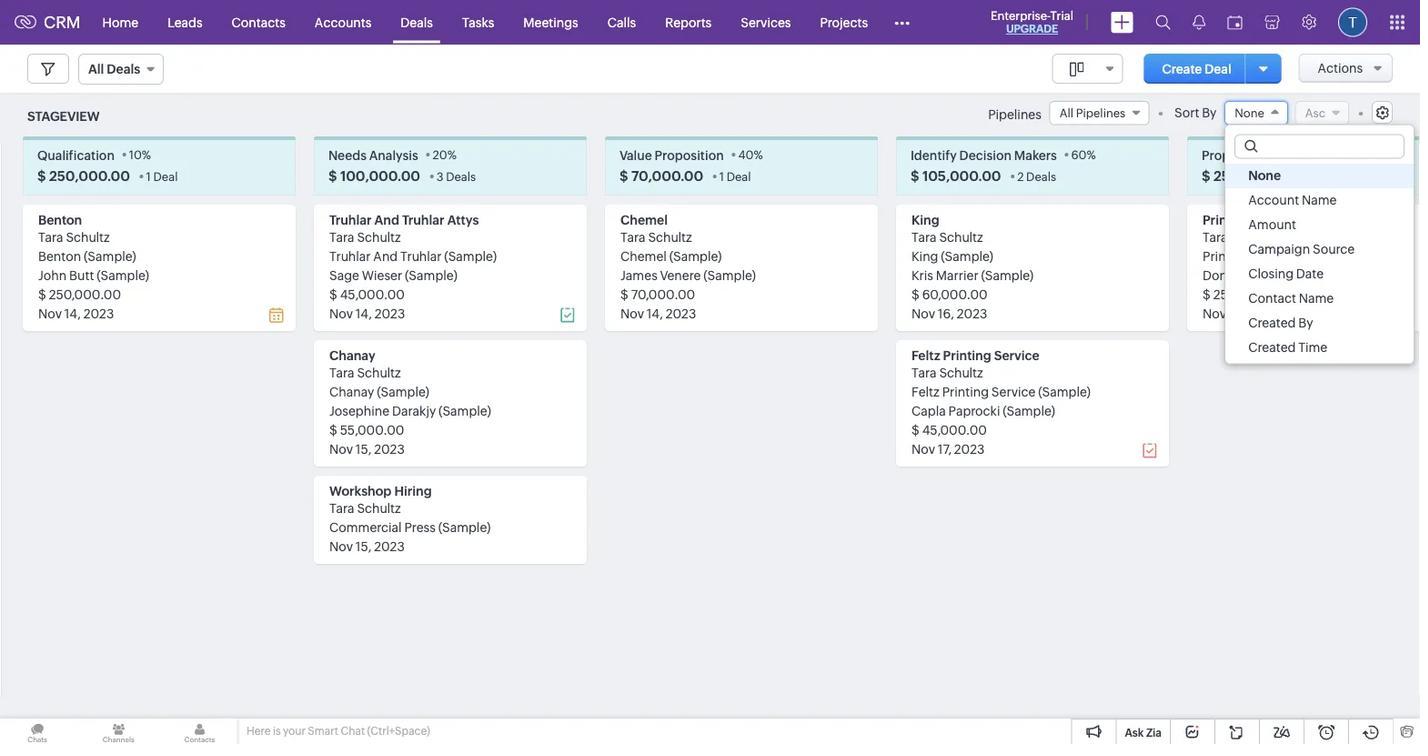Task type: vqa. For each thing, say whether or not it's contained in the screenshot.
Create Menu Element at the right
no



Task type: describe. For each thing, give the bounding box(es) containing it.
wieser
[[362, 268, 403, 282]]

create
[[1163, 61, 1203, 76]]

% for $ 70,000.00
[[754, 148, 763, 161]]

here is your smart chat (ctrl+space)
[[247, 725, 430, 738]]

2 % from the left
[[448, 148, 457, 161]]

your
[[283, 725, 306, 738]]

250,000.00
[[49, 168, 130, 184]]

1 nov 15, 2023 from the top
[[330, 442, 405, 456]]

45,000.00
[[340, 287, 405, 302]]

2 14, from the left
[[647, 306, 663, 321]]

chats image
[[0, 719, 75, 745]]

amount
[[1249, 217, 1297, 231]]

created for created by
[[1249, 315, 1297, 330]]

benton link
[[38, 212, 82, 227]]

deal inside "option"
[[1249, 364, 1275, 379]]

services
[[741, 15, 791, 30]]

created for created time
[[1249, 340, 1297, 354]]

sage
[[330, 268, 360, 282]]

enterprise-trial upgrade
[[991, 9, 1074, 35]]

1 for $ 250,000.00
[[146, 170, 151, 183]]

trial
[[1051, 9, 1074, 22]]

crm link
[[15, 13, 81, 32]]

campaign
[[1249, 241, 1311, 256]]

ask
[[1126, 727, 1144, 739]]

sort
[[1175, 106, 1200, 120]]

chanay link
[[330, 348, 376, 363]]

tara
[[330, 230, 355, 244]]

$ for $ 70,000.00
[[620, 168, 629, 184]]

meetings link
[[509, 0, 593, 44]]

$ for $ 105,000.00
[[911, 168, 920, 184]]

home link
[[88, 0, 153, 44]]

deal down the 40
[[727, 170, 752, 183]]

leads link
[[153, 0, 217, 44]]

home
[[102, 15, 138, 30]]

chanay (sample) link
[[330, 384, 430, 399]]

name for account name
[[1303, 192, 1338, 207]]

20 %
[[433, 148, 457, 161]]

$ 105,000.00
[[911, 168, 1002, 184]]

time
[[1299, 340, 1328, 354]]

75
[[1346, 148, 1359, 161]]

date
[[1297, 266, 1325, 281]]

contacts image
[[162, 719, 237, 745]]

created time option
[[1226, 335, 1415, 360]]

by for sort by
[[1203, 106, 1217, 120]]

2
[[1018, 170, 1024, 183]]

created time
[[1249, 340, 1328, 354]]

3 deals
[[437, 170, 476, 183]]

stageview
[[27, 109, 100, 124]]

upgrade
[[1007, 23, 1059, 35]]

deals link
[[386, 0, 448, 44]]

2 15, from the top
[[356, 539, 372, 554]]

calls link
[[593, 0, 651, 44]]

calls
[[608, 15, 636, 30]]

ask zia
[[1126, 727, 1162, 739]]

$ 100,000.00
[[329, 168, 421, 184]]

1 deal for $ 70,000.00
[[720, 170, 752, 183]]

is
[[273, 725, 281, 738]]

reports
[[666, 15, 712, 30]]

14, inside "truhlar and truhlar attys tara schultz truhlar and truhlar (sample) sage wieser (sample) $ 45,000.00 nov 14, 2023"
[[356, 306, 372, 321]]

105,000.00
[[923, 168, 1002, 184]]

account name option
[[1226, 188, 1415, 212]]

deal name
[[1249, 364, 1313, 379]]

1 deal for $ 250,000.00
[[146, 170, 178, 183]]

sort by
[[1175, 106, 1217, 120]]

enterprise-
[[991, 9, 1051, 22]]

truhlar up sage wieser (sample) link
[[401, 249, 442, 263]]

closing date
[[1249, 266, 1325, 281]]

75 %
[[1346, 148, 1368, 161]]

smart
[[308, 725, 339, 738]]

benton for benton link
[[38, 212, 82, 227]]

3
[[437, 170, 444, 183]]

40
[[739, 148, 754, 161]]

0 horizontal spatial deals
[[401, 15, 433, 30]]

qualification
[[37, 147, 115, 162]]

10
[[129, 148, 142, 161]]

0 vertical spatial and
[[375, 212, 400, 227]]

account name
[[1249, 192, 1338, 207]]

amount option
[[1226, 212, 1415, 237]]

70,000.00
[[632, 168, 704, 184]]

sage wieser (sample) link
[[330, 268, 458, 282]]

create deal
[[1163, 61, 1232, 76]]

campaign source option
[[1226, 237, 1415, 262]]

benton (sample)
[[38, 249, 136, 263]]

services link
[[727, 0, 806, 44]]

campaign source
[[1249, 241, 1356, 256]]

% for $ 105,000.00
[[1087, 148, 1097, 161]]

account
[[1249, 192, 1300, 207]]

channels image
[[81, 719, 156, 745]]

% for $ 25,000.00
[[1359, 148, 1368, 161]]

100,000.00
[[340, 168, 421, 184]]



Task type: locate. For each thing, give the bounding box(es) containing it.
nov 14, 2023
[[621, 306, 697, 321]]

list box
[[1226, 163, 1415, 384]]

truhlar up truhlar and truhlar (sample) link
[[402, 212, 445, 227]]

$ 70,000.00
[[620, 168, 704, 184]]

4 % from the left
[[1087, 148, 1097, 161]]

zia
[[1147, 727, 1162, 739]]

1 vertical spatial created
[[1249, 340, 1297, 354]]

none right sort by
[[1235, 106, 1265, 120]]

2 nov 15, 2023 from the top
[[330, 539, 405, 554]]

chanay up the 'chanay (sample)'
[[330, 348, 376, 363]]

created by option
[[1226, 311, 1415, 335]]

none
[[1235, 106, 1265, 120], [1249, 168, 1282, 182]]

2 1 deal from the left
[[720, 170, 752, 183]]

1
[[146, 170, 151, 183], [720, 170, 725, 183]]

none inside option
[[1249, 168, 1282, 182]]

source
[[1314, 241, 1356, 256]]

(ctrl+space)
[[367, 725, 430, 738]]

deal right create
[[1205, 61, 1232, 76]]

1 horizontal spatial 14,
[[647, 306, 663, 321]]

reports link
[[651, 0, 727, 44]]

closing
[[1249, 266, 1294, 281]]

1 vertical spatial and
[[373, 249, 398, 263]]

2023
[[375, 306, 405, 321], [666, 306, 697, 321], [374, 442, 405, 456], [374, 539, 405, 554]]

name for contact name
[[1300, 291, 1335, 305]]

$ left 70,000.00
[[620, 168, 629, 184]]

tasks
[[462, 15, 495, 30]]

chanay (sample)
[[330, 384, 430, 399]]

and up schultz
[[375, 212, 400, 227]]

1 vertical spatial nov 15, 2023
[[330, 539, 405, 554]]

needs
[[329, 147, 367, 162]]

$ 25,000.00
[[1202, 168, 1286, 184]]

deal down created time
[[1249, 364, 1275, 379]]

deals right 2
[[1027, 170, 1057, 183]]

1 vertical spatial name
[[1300, 291, 1335, 305]]

1 14, from the left
[[356, 306, 372, 321]]

0 vertical spatial 15,
[[356, 442, 372, 456]]

$ left the 25,000.00
[[1202, 168, 1211, 184]]

3 % from the left
[[754, 148, 763, 161]]

none up account
[[1249, 168, 1282, 182]]

attys
[[448, 212, 479, 227]]

none option
[[1226, 163, 1415, 188]]

2 deals
[[1018, 170, 1057, 183]]

10 %
[[129, 148, 151, 161]]

none inside field
[[1235, 106, 1265, 120]]

0 horizontal spatial 1 deal
[[146, 170, 178, 183]]

chanay down chanay link
[[330, 384, 375, 399]]

nov 15, 2023
[[330, 442, 405, 456], [330, 539, 405, 554]]

closing date option
[[1226, 262, 1415, 286]]

projects link
[[806, 0, 883, 44]]

contact name
[[1249, 291, 1335, 305]]

$ down sage
[[330, 287, 338, 302]]

deals for $ 100,000.00
[[446, 170, 476, 183]]

meetings
[[524, 15, 579, 30]]

deals left "tasks" "link"
[[401, 15, 433, 30]]

(sample)
[[84, 249, 136, 263], [445, 249, 497, 263], [405, 268, 458, 282], [377, 384, 430, 399]]

1 vertical spatial chanay
[[330, 384, 375, 399]]

by for created by
[[1299, 315, 1314, 330]]

list box containing none
[[1226, 163, 1415, 384]]

contact name option
[[1226, 286, 1415, 311]]

0 horizontal spatial 14,
[[356, 306, 372, 321]]

by right sort
[[1203, 106, 1217, 120]]

2 horizontal spatial deals
[[1027, 170, 1057, 183]]

2 benton from the top
[[38, 249, 81, 263]]

$ 250,000.00
[[37, 168, 130, 184]]

1 horizontal spatial deals
[[446, 170, 476, 183]]

chanay for chanay (sample)
[[330, 384, 375, 399]]

1 horizontal spatial 1 deal
[[720, 170, 752, 183]]

0 vertical spatial nov 15, 2023
[[330, 442, 405, 456]]

1 vertical spatial 15,
[[356, 539, 372, 554]]

benton
[[38, 212, 82, 227], [38, 249, 81, 263]]

1 benton from the top
[[38, 212, 82, 227]]

1 right 70,000.00
[[720, 170, 725, 183]]

1 deal
[[146, 170, 178, 183], [720, 170, 752, 183]]

needs analysis
[[329, 147, 419, 162]]

name down none option
[[1303, 192, 1338, 207]]

benton down benton link
[[38, 249, 81, 263]]

$ for $ 25,000.00
[[1202, 168, 1211, 184]]

chanay
[[330, 348, 376, 363], [330, 384, 375, 399]]

deals right the 3
[[446, 170, 476, 183]]

$ for $ 100,000.00
[[329, 168, 337, 184]]

contacts link
[[217, 0, 300, 44]]

5 % from the left
[[1359, 148, 1368, 161]]

deals for $ 105,000.00
[[1027, 170, 1057, 183]]

truhlar and truhlar attys link
[[330, 212, 479, 227]]

name inside contact name option
[[1300, 291, 1335, 305]]

deal inside button
[[1205, 61, 1232, 76]]

1 deal down 10 % on the top of page
[[146, 170, 178, 183]]

0 horizontal spatial 1
[[146, 170, 151, 183]]

by
[[1203, 106, 1217, 120], [1299, 315, 1314, 330]]

pipelines
[[989, 107, 1042, 122]]

2 vertical spatial name
[[1278, 364, 1313, 379]]

created
[[1249, 315, 1297, 330], [1249, 340, 1297, 354]]

0 vertical spatial benton
[[38, 212, 82, 227]]

leads
[[168, 15, 203, 30]]

0 vertical spatial name
[[1303, 192, 1338, 207]]

chanay for chanay link
[[330, 348, 376, 363]]

60
[[1072, 148, 1087, 161]]

truhlar
[[330, 212, 372, 227], [402, 212, 445, 227], [330, 249, 371, 263], [401, 249, 442, 263]]

1 horizontal spatial by
[[1299, 315, 1314, 330]]

1 for $ 70,000.00
[[720, 170, 725, 183]]

None field
[[1225, 101, 1289, 125]]

0 vertical spatial none
[[1235, 106, 1265, 120]]

tasks link
[[448, 0, 509, 44]]

and up wieser
[[373, 249, 398, 263]]

name for deal name
[[1278, 364, 1313, 379]]

25,000.00
[[1214, 168, 1286, 184]]

name inside account name option
[[1303, 192, 1338, 207]]

name inside deal name "option"
[[1278, 364, 1313, 379]]

schultz
[[357, 230, 401, 244]]

2 created from the top
[[1249, 340, 1297, 354]]

truhlar and truhlar attys tara schultz truhlar and truhlar (sample) sage wieser (sample) $ 45,000.00 nov 14, 2023
[[330, 212, 497, 321]]

deal name option
[[1226, 360, 1415, 384]]

60 %
[[1072, 148, 1097, 161]]

1 vertical spatial benton
[[38, 249, 81, 263]]

1 down 10 % on the top of page
[[146, 170, 151, 183]]

2 1 from the left
[[720, 170, 725, 183]]

1 1 deal from the left
[[146, 170, 178, 183]]

created by
[[1249, 315, 1314, 330]]

name down closing date option
[[1300, 291, 1335, 305]]

%
[[142, 148, 151, 161], [448, 148, 457, 161], [754, 148, 763, 161], [1087, 148, 1097, 161], [1359, 148, 1368, 161]]

benton for benton (sample)
[[38, 249, 81, 263]]

1 created from the top
[[1249, 315, 1297, 330]]

contacts
[[232, 15, 286, 30]]

1 chanay from the top
[[330, 348, 376, 363]]

analysis
[[369, 147, 419, 162]]

$ left 105,000.00 at right top
[[911, 168, 920, 184]]

$ down qualification
[[37, 168, 46, 184]]

benton up the benton (sample) on the left
[[38, 212, 82, 227]]

by inside 'option'
[[1299, 315, 1314, 330]]

here
[[247, 725, 271, 738]]

deals
[[401, 15, 433, 30], [446, 170, 476, 183], [1027, 170, 1057, 183]]

truhlar up tara
[[330, 212, 372, 227]]

0 vertical spatial by
[[1203, 106, 1217, 120]]

1 vertical spatial none
[[1249, 168, 1282, 182]]

0 horizontal spatial by
[[1203, 106, 1217, 120]]

$ down needs in the left of the page
[[329, 168, 337, 184]]

0 vertical spatial created
[[1249, 315, 1297, 330]]

1 1 from the left
[[146, 170, 151, 183]]

by up time
[[1299, 315, 1314, 330]]

2023 inside "truhlar and truhlar attys tara schultz truhlar and truhlar (sample) sage wieser (sample) $ 45,000.00 nov 14, 2023"
[[375, 306, 405, 321]]

$ inside "truhlar and truhlar attys tara schultz truhlar and truhlar (sample) sage wieser (sample) $ 45,000.00 nov 14, 2023"
[[330, 287, 338, 302]]

40 %
[[739, 148, 763, 161]]

nov inside "truhlar and truhlar attys tara schultz truhlar and truhlar (sample) sage wieser (sample) $ 45,000.00 nov 14, 2023"
[[330, 306, 353, 321]]

$ for $ 250,000.00
[[37, 168, 46, 184]]

14,
[[356, 306, 372, 321], [647, 306, 663, 321]]

actions
[[1318, 61, 1364, 76]]

created up the deal name
[[1249, 340, 1297, 354]]

chat
[[341, 725, 365, 738]]

1 deal down the 40
[[720, 170, 752, 183]]

created inside 'option'
[[1249, 315, 1297, 330]]

None text field
[[1236, 135, 1405, 158]]

and
[[375, 212, 400, 227], [373, 249, 398, 263]]

truhlar up sage
[[330, 249, 371, 263]]

benton (sample) link
[[38, 249, 136, 263]]

1 15, from the top
[[356, 442, 372, 456]]

1 vertical spatial by
[[1299, 315, 1314, 330]]

name down created time
[[1278, 364, 1313, 379]]

created inside option
[[1249, 340, 1297, 354]]

1 % from the left
[[142, 148, 151, 161]]

contact
[[1249, 291, 1297, 305]]

created down the contact
[[1249, 315, 1297, 330]]

projects
[[821, 15, 868, 30]]

truhlar and truhlar (sample) link
[[330, 249, 497, 263]]

0 vertical spatial chanay
[[330, 348, 376, 363]]

create deal button
[[1145, 54, 1250, 84]]

deal right 250,000.00 at the left top
[[153, 170, 178, 183]]

20
[[433, 148, 448, 161]]

1 horizontal spatial 1
[[720, 170, 725, 183]]

crm
[[44, 13, 81, 32]]

2 chanay from the top
[[330, 384, 375, 399]]



